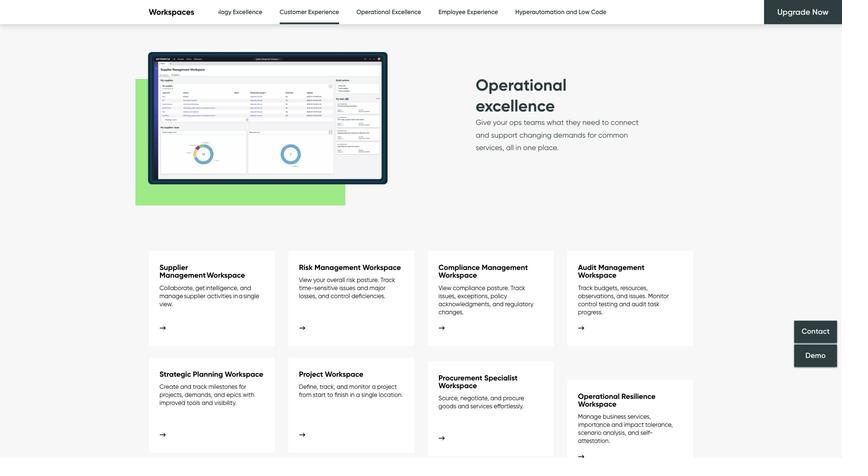 Task type: locate. For each thing, give the bounding box(es) containing it.
and down milestones
[[214, 392, 225, 399]]

give
[[476, 118, 491, 127]]

workspace for audit management workspace
[[578, 271, 617, 280]]

and down the give
[[476, 131, 489, 139]]

0 vertical spatial to
[[602, 118, 609, 127]]

0 horizontal spatial control
[[331, 293, 350, 300]]

technology excellence link
[[199, 0, 262, 25]]

0 vertical spatial your
[[493, 118, 508, 127]]

operational resilience workspace
[[578, 392, 656, 409]]

2 management from the left
[[482, 263, 528, 272]]

posture. up major
[[357, 277, 379, 284]]

project workspace
[[299, 370, 364, 379]]

single
[[362, 392, 378, 399]]

view your overall risk posture. track time-sensitive issues and major losses, and control deficiencies.
[[299, 277, 395, 300]]

operational inside operational excellence give your ops teams what they need to connect and support changing demands for common services, all in one place.
[[476, 75, 567, 95]]

container image down 'improved'
[[160, 433, 166, 437]]

to inside the define, track, and monitor a project from start to finish in a single location.
[[327, 392, 333, 399]]

workspace inside the compliance management workspace
[[439, 271, 477, 280]]

view up time-
[[299, 277, 312, 284]]

track,
[[320, 384, 335, 391]]

workspace up the define, track, and monitor a project from start to finish in a single location.
[[325, 370, 364, 379]]

code
[[591, 8, 607, 16]]

track up regulatory
[[511, 285, 526, 292]]

operational
[[357, 8, 390, 16], [476, 75, 567, 95], [578, 392, 620, 401]]

1 vertical spatial services,
[[628, 414, 651, 421]]

analysis,
[[603, 430, 627, 437]]

milestones
[[209, 384, 238, 391]]

1 vertical spatial a
[[356, 392, 360, 399]]

and
[[566, 8, 577, 16], [476, 131, 489, 139], [240, 285, 251, 292], [357, 285, 368, 292], [617, 293, 628, 300], [318, 293, 329, 300], [493, 301, 504, 308], [619, 301, 630, 308], [180, 384, 191, 391], [337, 384, 348, 391], [214, 392, 225, 399], [491, 395, 502, 402], [202, 400, 213, 407], [458, 403, 469, 410], [612, 422, 623, 429], [628, 430, 639, 437]]

0 horizontal spatial to
[[327, 392, 333, 399]]

ops
[[509, 118, 522, 127]]

management up policy
[[482, 263, 528, 272]]

and left the audit
[[619, 301, 630, 308]]

0 horizontal spatial management
[[315, 263, 361, 272]]

view inside view compliance posture. track issues, exceptions, policy acknowledgments, and regulatory changes.
[[439, 285, 452, 292]]

0 vertical spatial operational
[[357, 8, 390, 16]]

for up with
[[239, 384, 246, 391]]

your up sensitive on the left bottom
[[314, 277, 325, 284]]

0 vertical spatial posture.
[[357, 277, 379, 284]]

operational inside operational resilience workspace
[[578, 392, 620, 401]]

workspaces
[[149, 7, 194, 17]]

scenario
[[578, 430, 602, 437]]

container image for procurement specialist workspace
[[439, 437, 445, 441]]

1 vertical spatial for
[[239, 384, 246, 391]]

a down monitor
[[356, 392, 360, 399]]

1 horizontal spatial track
[[511, 285, 526, 292]]

workspace up compliance
[[439, 271, 477, 280]]

track up observations,
[[578, 285, 593, 292]]

workspace inside procurement specialist workspace
[[439, 382, 477, 391]]

control inside "view your overall risk posture. track time-sensitive issues and major losses, and control deficiencies."
[[331, 293, 350, 300]]

tools
[[187, 400, 200, 407]]

observations,
[[578, 293, 615, 300]]

task
[[648, 301, 660, 308]]

manage business services, importance and impact tolerance, scenario analysis, and self- attestation.
[[578, 414, 673, 445]]

operational excellence link
[[357, 0, 421, 25]]

3 management from the left
[[599, 263, 645, 272]]

and down negotiate,
[[458, 403, 469, 410]]

1 vertical spatial in
[[350, 392, 355, 399]]

workspace for compliance management workspace
[[439, 271, 477, 280]]

operational for resilience
[[578, 392, 620, 401]]

manage supplier
[[160, 293, 206, 300]]

1 vertical spatial your
[[314, 277, 325, 284]]

1 management from the left
[[315, 263, 361, 272]]

0 horizontal spatial services,
[[476, 143, 504, 152]]

risk
[[347, 277, 355, 284]]

collaborate,
[[160, 285, 194, 292]]

container image down "view​​."
[[160, 326, 166, 331]]

and down sensitive on the left bottom
[[318, 293, 329, 300]]

and up the 'finish'
[[337, 384, 348, 391]]

track inside track budgets, resources, observations, and issues. monitor control testing and audit task progress.
[[578, 285, 593, 292]]

services, up impact on the bottom right
[[628, 414, 651, 421]]

negotiate,
[[461, 395, 489, 402]]

workspace inside operational resilience workspace
[[578, 400, 617, 409]]

2 horizontal spatial management
[[599, 263, 645, 272]]

management for audit
[[599, 263, 645, 272]]

1 horizontal spatial a
[[372, 384, 376, 391]]

resources,
[[621, 285, 648, 292]]

compliance
[[453, 285, 486, 292]]

0 horizontal spatial posture.
[[357, 277, 379, 284]]

management up overall
[[315, 263, 361, 272]]

0 vertical spatial in
[[516, 143, 522, 152]]

they
[[566, 118, 581, 127]]

services
[[471, 403, 492, 410]]

1 horizontal spatial control
[[578, 301, 598, 308]]

container image for strategic planning workspace
[[160, 433, 166, 437]]

posture.
[[357, 277, 379, 284], [487, 285, 509, 292]]

project
[[299, 370, 323, 379]]

demo link
[[795, 345, 837, 367]]

and up deficiencies.
[[357, 285, 368, 292]]

to down track,
[[327, 392, 333, 399]]

posture. inside view compliance posture. track issues, exceptions, policy acknowledgments, and regulatory changes.
[[487, 285, 509, 292]]

workspace up with
[[225, 370, 263, 379]]

acknowledgments,
[[439, 301, 491, 308]]

control up progress.
[[578, 301, 598, 308]]

policy
[[491, 293, 507, 300]]

in right the 'finish'
[[350, 392, 355, 399]]

risk management workspace
[[299, 263, 401, 272]]

issues
[[340, 285, 356, 292]]

view for risk management workspace
[[299, 277, 312, 284]]

place.
[[538, 143, 559, 152]]

track inside view compliance posture. track issues, exceptions, policy acknowledgments, and regulatory changes.
[[511, 285, 526, 292]]

services, down support
[[476, 143, 504, 152]]

2 vertical spatial operational
[[578, 392, 620, 401]]

workspace for strategic planning workspace
[[225, 370, 263, 379]]

1 horizontal spatial posture.
[[487, 285, 509, 292]]

track inside "view your overall risk posture. track time-sensitive issues and major losses, and control deficiencies."
[[381, 277, 395, 284]]

risk
[[299, 263, 313, 272]]

2 excellence from the left
[[392, 8, 421, 16]]

your
[[493, 118, 508, 127], [314, 277, 325, 284]]

employee experience
[[439, 8, 498, 16]]

0 vertical spatial control
[[331, 293, 350, 300]]

management inside audit management workspace
[[599, 263, 645, 272]]

excellence for technology excellence
[[233, 8, 262, 16]]

contact
[[802, 327, 830, 336]]

services, inside the manage business services, importance and impact tolerance, scenario analysis, and self- attestation.
[[628, 414, 651, 421]]

employee
[[439, 8, 466, 16]]

a up single
[[372, 384, 376, 391]]

0 vertical spatial services,
[[476, 143, 504, 152]]

workspace up budgets,
[[578, 271, 617, 280]]

and inside view compliance posture. track issues, exceptions, policy acknowledgments, and regulatory changes.
[[493, 301, 504, 308]]

view inside "view your overall risk posture. track time-sensitive issues and major losses, and control deficiencies."
[[299, 277, 312, 284]]

workspace up major
[[363, 263, 401, 272]]

1 horizontal spatial to
[[602, 118, 609, 127]]

with
[[243, 392, 254, 399]]

experience
[[467, 8, 498, 16]]

0 horizontal spatial a
[[356, 392, 360, 399]]

0 vertical spatial for
[[588, 131, 597, 139]]

0 horizontal spatial for
[[239, 384, 246, 391]]

time-
[[299, 285, 314, 292]]

posture. up policy
[[487, 285, 509, 292]]

management
[[315, 263, 361, 272], [482, 263, 528, 272], [599, 263, 645, 272]]

now
[[813, 7, 829, 17]]

workspace inside audit management workspace
[[578, 271, 617, 280]]

workspace up manage
[[578, 400, 617, 409]]

and left track
[[180, 384, 191, 391]]

source,
[[439, 395, 459, 402]]

in
[[516, 143, 522, 152], [350, 392, 355, 399]]

procurement specialist workspace
[[439, 374, 518, 391]]

demands,
[[185, 392, 212, 399]]

container image
[[439, 326, 445, 331], [578, 326, 584, 331], [299, 433, 305, 437], [439, 437, 445, 441]]

1 vertical spatial control
[[578, 301, 598, 308]]

workspace for procurement specialist workspace
[[439, 382, 477, 391]]

control down issues
[[331, 293, 350, 300]]

view up issues, in the right of the page
[[439, 285, 452, 292]]

0 horizontal spatial operational
[[357, 8, 390, 16]]

container image for supplier management workspace​
[[160, 326, 166, 331]]

0 horizontal spatial view
[[299, 277, 312, 284]]

1 horizontal spatial services,
[[628, 414, 651, 421]]

and down 'resources,'
[[617, 293, 628, 300]]

start
[[313, 392, 326, 399]]

strategic planning workspace
[[160, 370, 263, 379]]

compliance management workspace
[[439, 263, 528, 280]]

2 horizontal spatial track
[[578, 285, 593, 292]]

container image for compliance management workspace
[[439, 326, 445, 331]]

and up in a single
[[240, 285, 251, 292]]

0 horizontal spatial in
[[350, 392, 355, 399]]

1 horizontal spatial management
[[482, 263, 528, 272]]

and down policy
[[493, 301, 504, 308]]

your up support
[[493, 118, 508, 127]]

view for compliance management workspace
[[439, 285, 452, 292]]

1 vertical spatial operational
[[476, 75, 567, 95]]

changes.
[[439, 309, 464, 316]]

1 excellence from the left
[[233, 8, 262, 16]]

1 horizontal spatial your
[[493, 118, 508, 127]]

workspace for operational resilience workspace
[[578, 400, 617, 409]]

1 horizontal spatial excellence
[[392, 8, 421, 16]]

visibility.
[[214, 400, 237, 407]]

1 horizontal spatial for
[[588, 131, 597, 139]]

container image
[[160, 326, 166, 331], [299, 326, 305, 331], [160, 433, 166, 437], [578, 455, 584, 459]]

1 vertical spatial view
[[439, 285, 452, 292]]

to right need
[[602, 118, 609, 127]]

workspace for risk management workspace
[[363, 263, 401, 272]]

container image down attestation.
[[578, 455, 584, 459]]

business
[[603, 414, 626, 421]]

1 horizontal spatial in
[[516, 143, 522, 152]]

1 vertical spatial to
[[327, 392, 333, 399]]

projects,
[[160, 392, 183, 399]]

sensitive
[[314, 285, 338, 292]]

2 horizontal spatial operational
[[578, 392, 620, 401]]

1 horizontal spatial operational
[[476, 75, 567, 95]]

a
[[372, 384, 376, 391], [356, 392, 360, 399]]

management workspace​
[[160, 271, 245, 280]]

track up major
[[381, 277, 395, 284]]

and inside collaborate, get intelligence, and manage supplier activities in a single view​​.
[[240, 285, 251, 292]]

0 horizontal spatial track
[[381, 277, 395, 284]]

1 vertical spatial posture.
[[487, 285, 509, 292]]

0 horizontal spatial excellence
[[233, 8, 262, 16]]

track
[[193, 384, 207, 391]]

in right all
[[516, 143, 522, 152]]

procure
[[503, 395, 524, 402]]

create
[[160, 384, 179, 391]]

control inside track budgets, resources, observations, and issues. monitor control testing and audit task progress.
[[578, 301, 598, 308]]

specialist
[[484, 374, 518, 383]]

planning
[[193, 370, 223, 379]]

management inside the compliance management workspace
[[482, 263, 528, 272]]

management up 'resources,'
[[599, 263, 645, 272]]

1 horizontal spatial view
[[439, 285, 452, 292]]

container image down losses,
[[299, 326, 305, 331]]

view​​.
[[160, 301, 173, 308]]

and inside operational excellence give your ops teams what they need to connect and support changing demands for common services, all in one place.
[[476, 131, 489, 139]]

your inside operational excellence give your ops teams what they need to connect and support changing demands for common services, all in one place.
[[493, 118, 508, 127]]

excellence
[[476, 96, 555, 116]]

workspace up source,
[[439, 382, 477, 391]]

hyperautomation and low code link
[[516, 0, 607, 25]]

major
[[370, 285, 386, 292]]

0 horizontal spatial your
[[314, 277, 325, 284]]

for down need
[[588, 131, 597, 139]]

help operations support changing demands image
[[135, 0, 388, 245]]

0 vertical spatial view
[[299, 277, 312, 284]]



Task type: vqa. For each thing, say whether or not it's contained in the screenshot.
MARTIN inside STEVE COOPER ASTON MARTIN ARAMCO COGNIZANT FORMULA ONE ®
no



Task type: describe. For each thing, give the bounding box(es) containing it.
management for risk
[[315, 263, 361, 272]]

for inside operational excellence give your ops teams what they need to connect and support changing demands for common services, all in one place.
[[588, 131, 597, 139]]

what
[[547, 118, 564, 127]]

effortlessly.
[[494, 403, 524, 410]]

teams
[[524, 118, 545, 127]]

budgets,
[[595, 285, 619, 292]]

track budgets, resources, observations, and issues. monitor control testing and audit task progress.
[[578, 285, 669, 316]]

hyperautomation and low code
[[516, 8, 607, 16]]

to inside operational excellence give your ops teams what they need to connect and support changing demands for common services, all in one place.
[[602, 118, 609, 127]]

container image for audit management workspace
[[578, 326, 584, 331]]

location.
[[379, 392, 403, 399]]

procurement
[[439, 374, 483, 383]]

get intelligence,
[[195, 285, 239, 292]]

customer experience link
[[280, 0, 339, 26]]

support
[[491, 131, 518, 139]]

low
[[579, 8, 590, 16]]

self-
[[641, 430, 653, 437]]

define,
[[299, 384, 318, 391]]

and down demands,
[[202, 400, 213, 407]]

upgrade
[[778, 7, 811, 17]]

and inside the define, track, and monitor a project from start to finish in a single location.
[[337, 384, 348, 391]]

finish
[[335, 392, 349, 399]]

resilience
[[622, 392, 656, 401]]

and up analysis, at the right bottom
[[612, 422, 623, 429]]

create and track milestones for projects, demands, and epics with improved tools and visibility.
[[160, 384, 254, 407]]

all
[[506, 143, 514, 152]]

importance
[[578, 422, 610, 429]]

source, negotiate, and procure goods and services effortlessly.
[[439, 395, 524, 410]]

employee experience link
[[439, 0, 498, 25]]

in inside operational excellence give your ops teams what they need to connect and support changing demands for common services, all in one place.
[[516, 143, 522, 152]]

manage
[[578, 414, 602, 421]]

0 vertical spatial a
[[372, 384, 376, 391]]

supplier management workspace​
[[160, 263, 245, 280]]

in inside the define, track, and monitor a project from start to finish in a single location.
[[350, 392, 355, 399]]

and left low
[[566, 8, 577, 16]]

changing
[[520, 131, 552, 139]]

operational excellence
[[357, 8, 421, 16]]

regulatory
[[505, 301, 534, 308]]

impact
[[624, 422, 644, 429]]

project
[[377, 384, 397, 391]]

services, inside operational excellence give your ops teams what they need to connect and support changing demands for common services, all in one place.
[[476, 143, 504, 152]]

management for compliance
[[482, 263, 528, 272]]

audit management workspace
[[578, 263, 645, 280]]

common
[[598, 131, 628, 139]]

goods
[[439, 403, 456, 410]]

upgrade now
[[778, 7, 829, 17]]

posture. inside "view your overall risk posture. track time-sensitive issues and major losses, and control deficiencies."
[[357, 277, 379, 284]]

excellence for operational excellence
[[392, 8, 421, 16]]

compliance
[[439, 263, 480, 272]]

epics
[[227, 392, 241, 399]]

from
[[299, 392, 312, 399]]

technology excellence
[[199, 8, 262, 16]]

customer experience
[[280, 8, 339, 16]]

container image for project workspace
[[299, 433, 305, 437]]

connect
[[611, 118, 639, 127]]

testing
[[599, 301, 618, 308]]

activities
[[207, 293, 232, 300]]

container image for operational resilience workspace
[[578, 455, 584, 459]]

audit
[[632, 301, 647, 308]]

and up effortlessly.
[[491, 395, 502, 402]]

exceptions,
[[458, 293, 489, 300]]

for inside create and track milestones for projects, demands, and epics with improved tools and visibility.
[[239, 384, 246, 391]]

upgrade now link
[[764, 0, 842, 24]]

define, track, and monitor a project from start to finish in a single location.
[[299, 384, 403, 399]]

operational for excellence
[[476, 75, 567, 95]]

losses,
[[299, 293, 317, 300]]

demo
[[806, 351, 826, 361]]

your inside "view your overall risk posture. track time-sensitive issues and major losses, and control deficiencies."
[[314, 277, 325, 284]]

overall
[[327, 277, 345, 284]]

monitor
[[349, 384, 371, 391]]

audit
[[578, 263, 597, 272]]

deficiencies.
[[352, 293, 386, 300]]

demands
[[554, 131, 586, 139]]

view compliance posture. track issues, exceptions, policy acknowledgments, and regulatory changes.
[[439, 285, 534, 316]]

operational for excellence
[[357, 8, 390, 16]]

need
[[583, 118, 600, 127]]

container image for risk management workspace
[[299, 326, 305, 331]]

supplier
[[160, 263, 188, 272]]

monitor
[[648, 293, 669, 300]]

strategic
[[160, 370, 191, 379]]

tolerance,
[[646, 422, 673, 429]]

contact link
[[795, 321, 837, 343]]

and down impact on the bottom right
[[628, 430, 639, 437]]

in a single
[[233, 293, 259, 300]]

hyperautomation
[[516, 8, 565, 16]]



